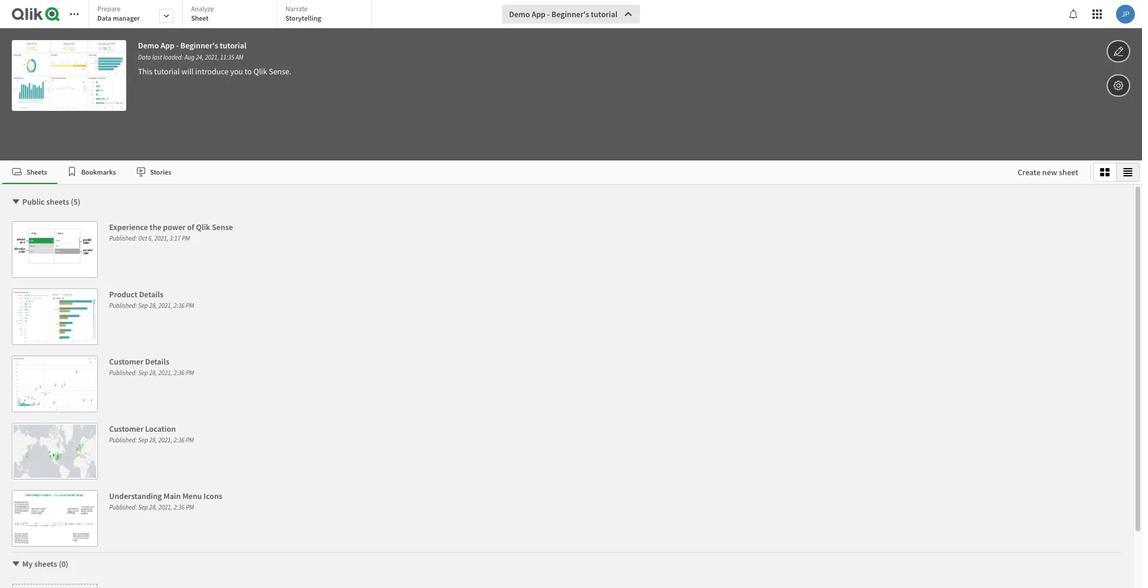 Task type: vqa. For each thing, say whether or not it's contained in the screenshot.
the bottom Customer
yes



Task type: locate. For each thing, give the bounding box(es) containing it.
published: inside customer details published: sep 28, 2021, 2:36 pm
[[109, 369, 137, 377]]

2021,
[[205, 53, 219, 61], [154, 234, 168, 243], [158, 302, 172, 310], [158, 369, 172, 377], [158, 436, 172, 444], [158, 503, 172, 512]]

1 vertical spatial tab list
[[2, 160, 1006, 184]]

2:36 inside customer location published: sep 28, 2021, 2:36 pm
[[174, 436, 185, 444]]

published: for customer location
[[109, 436, 137, 444]]

2:36 inside product details published: sep 28, 2021, 2:36 pm
[[174, 302, 185, 310]]

4 28, from the top
[[149, 503, 157, 512]]

tutorial inside button
[[591, 9, 618, 19]]

0 vertical spatial tutorial
[[591, 9, 618, 19]]

0 vertical spatial data
[[97, 14, 111, 22]]

app inside demo app - beginner's tutorial data last loaded: aug 24, 2021, 11:35 am this tutorial will introduce you to qlik sense.
[[161, 40, 175, 51]]

customer details published: sep 28, 2021, 2:36 pm
[[109, 356, 194, 377]]

1 2:36 from the top
[[174, 302, 185, 310]]

grid view image
[[1100, 168, 1110, 177]]

0 vertical spatial app
[[532, 9, 546, 19]]

0 vertical spatial demo
[[509, 9, 530, 19]]

0 horizontal spatial -
[[176, 40, 179, 51]]

my
[[22, 559, 33, 569]]

1 vertical spatial qlik
[[196, 222, 210, 232]]

details inside customer details published: sep 28, 2021, 2:36 pm
[[145, 356, 169, 367]]

am
[[236, 53, 243, 61]]

group
[[1093, 163, 1140, 182]]

0 vertical spatial -
[[547, 9, 550, 19]]

sep
[[138, 302, 148, 310], [138, 369, 148, 377], [138, 436, 148, 444], [138, 503, 148, 512]]

1 horizontal spatial app
[[532, 9, 546, 19]]

0 horizontal spatial app
[[161, 40, 175, 51]]

2021, inside customer details published: sep 28, 2021, 2:36 pm
[[158, 369, 172, 377]]

experience the power of qlik sense published: oct 6, 2021, 3:17 pm
[[109, 222, 233, 243]]

sheet
[[191, 14, 209, 22]]

demo inside demo app - beginner's tutorial button
[[509, 9, 530, 19]]

data down prepare
[[97, 14, 111, 22]]

beginner's inside button
[[552, 9, 589, 19]]

1 horizontal spatial demo
[[509, 9, 530, 19]]

0 horizontal spatial data
[[97, 14, 111, 22]]

1 vertical spatial -
[[176, 40, 179, 51]]

narrate storytelling
[[286, 4, 321, 22]]

demo app - beginner's tutorial data last loaded: aug 24, 2021, 11:35 am this tutorial will introduce you to qlik sense.
[[138, 40, 292, 77]]

28, inside understanding main menu icons published: sep 28, 2021, 2:36 pm
[[149, 503, 157, 512]]

3 published: from the top
[[109, 369, 137, 377]]

0 horizontal spatial beginner's
[[180, 40, 218, 51]]

collapse image
[[11, 559, 21, 569]]

manager
[[113, 14, 140, 22]]

tab list
[[89, 0, 376, 30], [2, 160, 1006, 184]]

0 vertical spatial customer
[[109, 356, 143, 367]]

pm inside product details published: sep 28, 2021, 2:36 pm
[[186, 302, 194, 310]]

will
[[181, 66, 194, 77]]

loaded:
[[163, 53, 183, 61]]

- inside demo app - beginner's tutorial data last loaded: aug 24, 2021, 11:35 am this tutorial will introduce you to qlik sense.
[[176, 40, 179, 51]]

edit image
[[1113, 44, 1124, 58]]

published: inside experience the power of qlik sense published: oct 6, 2021, 3:17 pm
[[109, 234, 137, 243]]

of
[[187, 222, 194, 232]]

published: inside understanding main menu icons published: sep 28, 2021, 2:36 pm
[[109, 503, 137, 512]]

data inside demo app - beginner's tutorial data last loaded: aug 24, 2021, 11:35 am this tutorial will introduce you to qlik sense.
[[138, 53, 151, 61]]

details inside product details published: sep 28, 2021, 2:36 pm
[[139, 289, 163, 300]]

prepare data manager
[[97, 4, 140, 22]]

2 sep from the top
[[138, 369, 148, 377]]

list view image
[[1123, 168, 1133, 177]]

11:35
[[220, 53, 234, 61]]

toolbar
[[0, 0, 1142, 160]]

3 2:36 from the top
[[174, 436, 185, 444]]

1 customer from the top
[[109, 356, 143, 367]]

2 horizontal spatial tutorial
[[591, 9, 618, 19]]

tutorial for demo app - beginner's tutorial data last loaded: aug 24, 2021, 11:35 am this tutorial will introduce you to qlik sense.
[[220, 40, 247, 51]]

1 horizontal spatial qlik
[[253, 66, 267, 77]]

1 horizontal spatial -
[[547, 9, 550, 19]]

28, inside customer details published: sep 28, 2021, 2:36 pm
[[149, 369, 157, 377]]

aug
[[185, 53, 195, 61]]

demo
[[509, 9, 530, 19], [138, 40, 159, 51]]

1 vertical spatial demo
[[138, 40, 159, 51]]

1 vertical spatial details
[[145, 356, 169, 367]]

sep inside understanding main menu icons published: sep 28, 2021, 2:36 pm
[[138, 503, 148, 512]]

-
[[547, 9, 550, 19], [176, 40, 179, 51]]

james peterson image
[[1116, 5, 1135, 24]]

0 vertical spatial tab list
[[89, 0, 376, 30]]

published: for product details
[[109, 302, 137, 310]]

- for demo app - beginner's tutorial data last loaded: aug 24, 2021, 11:35 am this tutorial will introduce you to qlik sense.
[[176, 40, 179, 51]]

qlik
[[253, 66, 267, 77], [196, 222, 210, 232]]

sheets left (5)
[[46, 196, 69, 207]]

published: inside product details published: sep 28, 2021, 2:36 pm
[[109, 302, 137, 310]]

demo for demo app - beginner's tutorial data last loaded: aug 24, 2021, 11:35 am this tutorial will introduce you to qlik sense.
[[138, 40, 159, 51]]

prepare
[[97, 4, 121, 13]]

0 vertical spatial qlik
[[253, 66, 267, 77]]

sep inside product details published: sep 28, 2021, 2:36 pm
[[138, 302, 148, 310]]

customer for customer location
[[109, 424, 143, 434]]

pm inside understanding main menu icons published: sep 28, 2021, 2:36 pm
[[186, 503, 194, 512]]

2 customer from the top
[[109, 424, 143, 434]]

0 horizontal spatial qlik
[[196, 222, 210, 232]]

pm inside customer details published: sep 28, 2021, 2:36 pm
[[186, 369, 194, 377]]

0 vertical spatial details
[[139, 289, 163, 300]]

2 2:36 from the top
[[174, 369, 185, 377]]

public sheets (5)
[[22, 196, 80, 207]]

2:36 inside customer details published: sep 28, 2021, 2:36 pm
[[174, 369, 185, 377]]

28, inside customer location published: sep 28, 2021, 2:36 pm
[[149, 436, 157, 444]]

2:36 for customer location
[[174, 436, 185, 444]]

data inside the prepare data manager
[[97, 14, 111, 22]]

28, inside product details published: sep 28, 2021, 2:36 pm
[[149, 302, 157, 310]]

1 horizontal spatial data
[[138, 53, 151, 61]]

3 sep from the top
[[138, 436, 148, 444]]

sheets button
[[2, 160, 57, 184]]

power
[[163, 222, 186, 232]]

sep inside customer location published: sep 28, 2021, 2:36 pm
[[138, 436, 148, 444]]

2 vertical spatial tutorial
[[154, 66, 180, 77]]

sep inside customer details published: sep 28, 2021, 2:36 pm
[[138, 369, 148, 377]]

data left last
[[138, 53, 151, 61]]

demo inside demo app - beginner's tutorial data last loaded: aug 24, 2021, 11:35 am this tutorial will introduce you to qlik sense.
[[138, 40, 159, 51]]

1 28, from the top
[[149, 302, 157, 310]]

storytelling
[[286, 14, 321, 22]]

create new sheet button
[[1008, 163, 1088, 182]]

qlik inside experience the power of qlik sense published: oct 6, 2021, 3:17 pm
[[196, 222, 210, 232]]

2 published: from the top
[[109, 302, 137, 310]]

oct
[[138, 234, 147, 243]]

beginner's for demo app - beginner's tutorial data last loaded: aug 24, 2021, 11:35 am this tutorial will introduce you to qlik sense.
[[180, 40, 218, 51]]

last
[[152, 53, 162, 61]]

- inside button
[[547, 9, 550, 19]]

app
[[532, 9, 546, 19], [161, 40, 175, 51]]

beginner's inside demo app - beginner's tutorial data last loaded: aug 24, 2021, 11:35 am this tutorial will introduce you to qlik sense.
[[180, 40, 218, 51]]

published: for customer details
[[109, 369, 137, 377]]

1 vertical spatial app
[[161, 40, 175, 51]]

pm for customer details
[[186, 369, 194, 377]]

bookmarks button
[[57, 160, 126, 184]]

28,
[[149, 302, 157, 310], [149, 369, 157, 377], [149, 436, 157, 444], [149, 503, 157, 512]]

0 vertical spatial sheets
[[46, 196, 69, 207]]

customer inside customer location published: sep 28, 2021, 2:36 pm
[[109, 424, 143, 434]]

demo app - beginner's tutorial
[[509, 9, 618, 19]]

sheets
[[27, 167, 47, 176]]

customer
[[109, 356, 143, 367], [109, 424, 143, 434]]

sheets
[[46, 196, 69, 207], [34, 559, 57, 569]]

pm inside customer location published: sep 28, 2021, 2:36 pm
[[186, 436, 194, 444]]

4 published: from the top
[[109, 436, 137, 444]]

1 vertical spatial tutorial
[[220, 40, 247, 51]]

pm
[[182, 234, 190, 243], [186, 302, 194, 310], [186, 369, 194, 377], [186, 436, 194, 444], [186, 503, 194, 512]]

you
[[230, 66, 243, 77]]

2:36 for product details
[[174, 302, 185, 310]]

4 2:36 from the top
[[174, 503, 185, 512]]

app inside button
[[532, 9, 546, 19]]

qlik right to
[[253, 66, 267, 77]]

1 vertical spatial beginner's
[[180, 40, 218, 51]]

analyze sheet
[[191, 4, 214, 22]]

2:36
[[174, 302, 185, 310], [174, 369, 185, 377], [174, 436, 185, 444], [174, 503, 185, 512]]

beginner's
[[552, 9, 589, 19], [180, 40, 218, 51]]

tutorial
[[591, 9, 618, 19], [220, 40, 247, 51], [154, 66, 180, 77]]

demo app - beginner's tutorial button
[[502, 5, 640, 24]]

customer inside customer details published: sep 28, 2021, 2:36 pm
[[109, 356, 143, 367]]

product
[[109, 289, 137, 300]]

data
[[97, 14, 111, 22], [138, 53, 151, 61]]

beginner's for demo app - beginner's tutorial
[[552, 9, 589, 19]]

qlik right of
[[196, 222, 210, 232]]

sheets for my sheets
[[34, 559, 57, 569]]

3 28, from the top
[[149, 436, 157, 444]]

0 horizontal spatial demo
[[138, 40, 159, 51]]

the
[[150, 222, 161, 232]]

1 vertical spatial customer
[[109, 424, 143, 434]]

5 published: from the top
[[109, 503, 137, 512]]

1 horizontal spatial tutorial
[[220, 40, 247, 51]]

- for demo app - beginner's tutorial
[[547, 9, 550, 19]]

published: inside customer location published: sep 28, 2021, 2:36 pm
[[109, 436, 137, 444]]

0 vertical spatial beginner's
[[552, 9, 589, 19]]

1 sep from the top
[[138, 302, 148, 310]]

stories button
[[126, 160, 181, 184]]

1 published: from the top
[[109, 234, 137, 243]]

1 horizontal spatial beginner's
[[552, 9, 589, 19]]

details for customer details
[[145, 356, 169, 367]]

1 vertical spatial data
[[138, 53, 151, 61]]

sheets left (0)
[[34, 559, 57, 569]]

published:
[[109, 234, 137, 243], [109, 302, 137, 310], [109, 369, 137, 377], [109, 436, 137, 444], [109, 503, 137, 512]]

narrate
[[286, 4, 308, 13]]

application
[[0, 0, 1142, 588]]

2021, inside understanding main menu icons published: sep 28, 2021, 2:36 pm
[[158, 503, 172, 512]]

app options image
[[1113, 78, 1124, 93]]

sep for customer details
[[138, 369, 148, 377]]

details
[[139, 289, 163, 300], [145, 356, 169, 367]]

2 28, from the top
[[149, 369, 157, 377]]

1 vertical spatial sheets
[[34, 559, 57, 569]]

qlik inside demo app - beginner's tutorial data last loaded: aug 24, 2021, 11:35 am this tutorial will introduce you to qlik sense.
[[253, 66, 267, 77]]

4 sep from the top
[[138, 503, 148, 512]]



Task type: describe. For each thing, give the bounding box(es) containing it.
analyze
[[191, 4, 214, 13]]

new
[[1042, 167, 1057, 178]]

pm inside experience the power of qlik sense published: oct 6, 2021, 3:17 pm
[[182, 234, 190, 243]]

main
[[164, 491, 181, 502]]

introduce
[[195, 66, 229, 77]]

experience
[[109, 222, 148, 232]]

create
[[1018, 167, 1041, 178]]

details for product details
[[139, 289, 163, 300]]

tutorial for demo app - beginner's tutorial
[[591, 9, 618, 19]]

2021, inside demo app - beginner's tutorial data last loaded: aug 24, 2021, 11:35 am this tutorial will introduce you to qlik sense.
[[205, 53, 219, 61]]

application containing demo app - beginner's tutorial
[[0, 0, 1142, 588]]

6,
[[148, 234, 153, 243]]

bookmarks
[[81, 167, 116, 176]]

customer for customer details
[[109, 356, 143, 367]]

product details published: sep 28, 2021, 2:36 pm
[[109, 289, 194, 310]]

app for demo app - beginner's tutorial
[[532, 9, 546, 19]]

sep for customer location
[[138, 436, 148, 444]]

pm for customer location
[[186, 436, 194, 444]]

understanding
[[109, 491, 162, 502]]

28, for customer location
[[149, 436, 157, 444]]

0 horizontal spatial tutorial
[[154, 66, 180, 77]]

28, for product details
[[149, 302, 157, 310]]

menu
[[182, 491, 202, 502]]

icons
[[204, 491, 222, 502]]

app for demo app - beginner's tutorial data last loaded: aug 24, 2021, 11:35 am this tutorial will introduce you to qlik sense.
[[161, 40, 175, 51]]

24,
[[196, 53, 204, 61]]

location
[[145, 424, 176, 434]]

public
[[22, 196, 45, 207]]

2021, inside customer location published: sep 28, 2021, 2:36 pm
[[158, 436, 172, 444]]

demo for demo app - beginner's tutorial
[[509, 9, 530, 19]]

28, for customer details
[[149, 369, 157, 377]]

sep for product details
[[138, 302, 148, 310]]

collapse image
[[11, 197, 21, 207]]

(5)
[[71, 196, 80, 207]]

2:36 inside understanding main menu icons published: sep 28, 2021, 2:36 pm
[[174, 503, 185, 512]]

sense.
[[269, 66, 292, 77]]

2:36 for customer details
[[174, 369, 185, 377]]

sheet
[[1059, 167, 1079, 178]]

this
[[138, 66, 152, 77]]

sheets for public sheets
[[46, 196, 69, 207]]

(0)
[[59, 559, 68, 569]]

tab list containing prepare
[[89, 0, 376, 30]]

create new sheet
[[1018, 167, 1079, 178]]

tab list containing sheets
[[2, 160, 1006, 184]]

group inside application
[[1093, 163, 1140, 182]]

sense
[[212, 222, 233, 232]]

3:17
[[170, 234, 181, 243]]

toolbar containing demo app - beginner's tutorial
[[0, 0, 1142, 160]]

to
[[245, 66, 252, 77]]

pm for product details
[[186, 302, 194, 310]]

my sheets (0)
[[22, 559, 68, 569]]

stories
[[150, 167, 171, 176]]

2021, inside product details published: sep 28, 2021, 2:36 pm
[[158, 302, 172, 310]]

understanding main menu icons published: sep 28, 2021, 2:36 pm
[[109, 491, 222, 512]]

2021, inside experience the power of qlik sense published: oct 6, 2021, 3:17 pm
[[154, 234, 168, 243]]

customer location published: sep 28, 2021, 2:36 pm
[[109, 424, 194, 444]]



